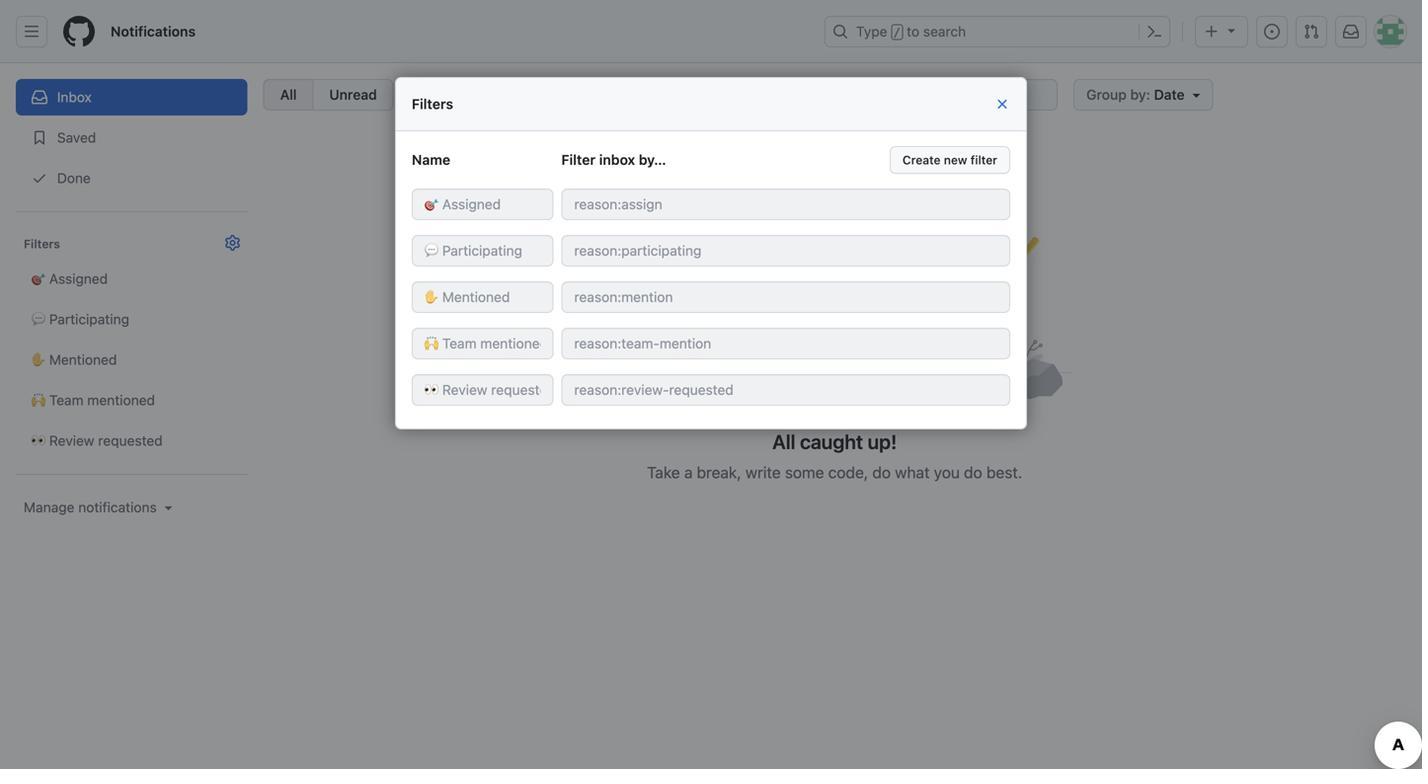 Task type: locate. For each thing, give the bounding box(es) containing it.
all left unread at the top left of page
[[280, 86, 297, 103]]

break,
[[697, 463, 742, 482]]

plus image
[[1204, 24, 1220, 40]]

mentioned
[[87, 392, 155, 408]]

notifications image
[[1343, 24, 1359, 40]]

create new filter button
[[890, 146, 1010, 174]]

manage
[[24, 499, 75, 516]]

triangle down image
[[1224, 22, 1240, 38]]

reason:assign text field
[[562, 189, 1010, 220]]

🎯 Assigned text field
[[412, 189, 554, 220]]

filters
[[412, 96, 453, 112], [24, 237, 60, 251]]

do right "you"
[[964, 463, 983, 482]]

triangle down image right date
[[1189, 87, 1205, 103]]

create new filter
[[903, 153, 998, 167]]

type / to search
[[856, 23, 966, 40]]

reason:mention text field
[[562, 281, 1010, 313]]

create
[[903, 153, 941, 167]]

all up some
[[773, 430, 796, 453]]

filter
[[971, 153, 998, 167]]

all for all
[[280, 86, 297, 103]]

done link
[[16, 160, 248, 197]]

0 vertical spatial filters
[[412, 96, 453, 112]]

unread button
[[313, 79, 394, 111]]

review
[[49, 433, 94, 449]]

🙌
[[32, 392, 45, 408]]

check image
[[32, 170, 47, 186]]

filter inbox by…
[[562, 152, 666, 168]]

0 horizontal spatial do
[[873, 463, 891, 482]]

do
[[873, 463, 891, 482], [964, 463, 983, 482]]

0 horizontal spatial all
[[280, 86, 297, 103]]

💬 participating
[[32, 311, 129, 327]]

💬 Participating text field
[[412, 235, 554, 267]]

2 do from the left
[[964, 463, 983, 482]]

mentioned
[[49, 352, 117, 368]]

1 vertical spatial filters
[[24, 237, 60, 251]]

0 vertical spatial all
[[280, 86, 297, 103]]

0 vertical spatial triangle down image
[[1189, 87, 1205, 103]]

all for all caught up! take a break, write some code, do what you do best.
[[773, 430, 796, 453]]

name
[[412, 152, 450, 168]]

✋ mentioned
[[32, 352, 117, 368]]

✋
[[32, 352, 45, 368]]

1 horizontal spatial filters
[[412, 96, 453, 112]]

bookmark image
[[32, 130, 47, 146]]

do left what
[[873, 463, 891, 482]]

inbox zero image
[[598, 190, 1072, 414]]

notifications link
[[103, 16, 204, 47]]

👀 Review requested text field
[[412, 374, 554, 406]]

filters up 🎯
[[24, 237, 60, 251]]

to
[[907, 23, 920, 40]]

done
[[53, 170, 91, 186]]

all inside button
[[280, 86, 297, 103]]

inbox
[[57, 89, 92, 105]]

🙌 team mentioned link
[[16, 382, 248, 419]]

✋ mentioned link
[[16, 342, 248, 378]]

all inside all caught up! take a break, write some code, do what you do best.
[[773, 430, 796, 453]]

all
[[280, 86, 297, 103], [773, 430, 796, 453]]

0 horizontal spatial triangle down image
[[161, 500, 177, 516]]

take
[[647, 463, 680, 482]]

saved link
[[16, 120, 248, 156]]

1 vertical spatial triangle down image
[[161, 500, 177, 516]]

1 horizontal spatial triangle down image
[[1189, 87, 1205, 103]]

reason:review-requested text field
[[562, 374, 1010, 406]]

👀 review requested
[[32, 433, 163, 449]]

triangle down image right notifications
[[161, 500, 177, 516]]

🎯 assigned link
[[16, 261, 248, 297]]

🙌 Team mentioned text field
[[412, 328, 554, 359]]

search
[[923, 23, 966, 40]]

code,
[[829, 463, 869, 482]]

triangle down image
[[1189, 87, 1205, 103], [161, 500, 177, 516]]

None search field
[[410, 79, 1058, 111]]

inbox image
[[32, 89, 47, 105]]

homepage image
[[63, 16, 95, 47]]

/
[[894, 26, 901, 40]]

1 horizontal spatial all
[[773, 430, 796, 453]]

🎯
[[32, 271, 45, 287]]

1 horizontal spatial do
[[964, 463, 983, 482]]

1 vertical spatial all
[[773, 430, 796, 453]]

filters up the name
[[412, 96, 453, 112]]



Task type: describe. For each thing, give the bounding box(es) containing it.
by…
[[639, 152, 666, 168]]

you
[[934, 463, 960, 482]]

notifications
[[111, 23, 196, 40]]

0 horizontal spatial filters
[[24, 237, 60, 251]]

notifications
[[78, 499, 157, 516]]

💬 participating link
[[16, 301, 248, 338]]

issue opened image
[[1264, 24, 1280, 40]]

best.
[[987, 463, 1023, 482]]

all caught up! take a break, write some code, do what you do best.
[[647, 430, 1023, 482]]

💬
[[32, 311, 45, 327]]

group
[[1087, 86, 1127, 103]]

some
[[785, 463, 824, 482]]

👀
[[32, 433, 45, 449]]

assigned
[[49, 271, 108, 287]]

up!
[[868, 430, 897, 453]]

inbox link
[[16, 79, 248, 116]]

manage notifications
[[24, 499, 157, 516]]

new
[[944, 153, 968, 167]]

🙌 team mentioned
[[32, 392, 155, 408]]

git pull request image
[[1304, 24, 1320, 40]]

filter image
[[418, 88, 433, 104]]

1 do from the left
[[873, 463, 891, 482]]

Filter notifications text field
[[410, 79, 1058, 111]]

date
[[1154, 86, 1185, 103]]

requested
[[98, 433, 163, 449]]

type
[[856, 23, 888, 40]]

close dialog image
[[995, 96, 1010, 112]]

reason:participating text field
[[562, 235, 1010, 267]]

a
[[685, 463, 693, 482]]

team
[[49, 392, 84, 408]]

✋ Mentioned text field
[[412, 281, 554, 313]]

filters inside dialog
[[412, 96, 453, 112]]

reason:team-mention text field
[[562, 328, 1010, 359]]

saved
[[53, 129, 96, 146]]

triangle down image inside manage notifications popup button
[[161, 500, 177, 516]]

notifications element
[[16, 63, 1027, 565]]

🎯 assigned
[[32, 271, 108, 287]]

what
[[895, 463, 930, 482]]

manage notifications button
[[24, 498, 177, 518]]

command palette image
[[1147, 24, 1163, 40]]

caught
[[800, 430, 864, 453]]

unread
[[329, 86, 377, 103]]

inbox
[[599, 152, 635, 168]]

participating
[[49, 311, 129, 327]]

filter
[[562, 152, 596, 168]]

write
[[746, 463, 781, 482]]

group by: date
[[1087, 86, 1185, 103]]

all button
[[263, 79, 313, 111]]

filters dialog
[[395, 77, 1027, 430]]

by:
[[1131, 86, 1151, 103]]

👀 review requested link
[[16, 423, 248, 459]]

customize filters image
[[225, 235, 241, 251]]



Task type: vqa. For each thing, say whether or not it's contained in the screenshot.
2023
no



